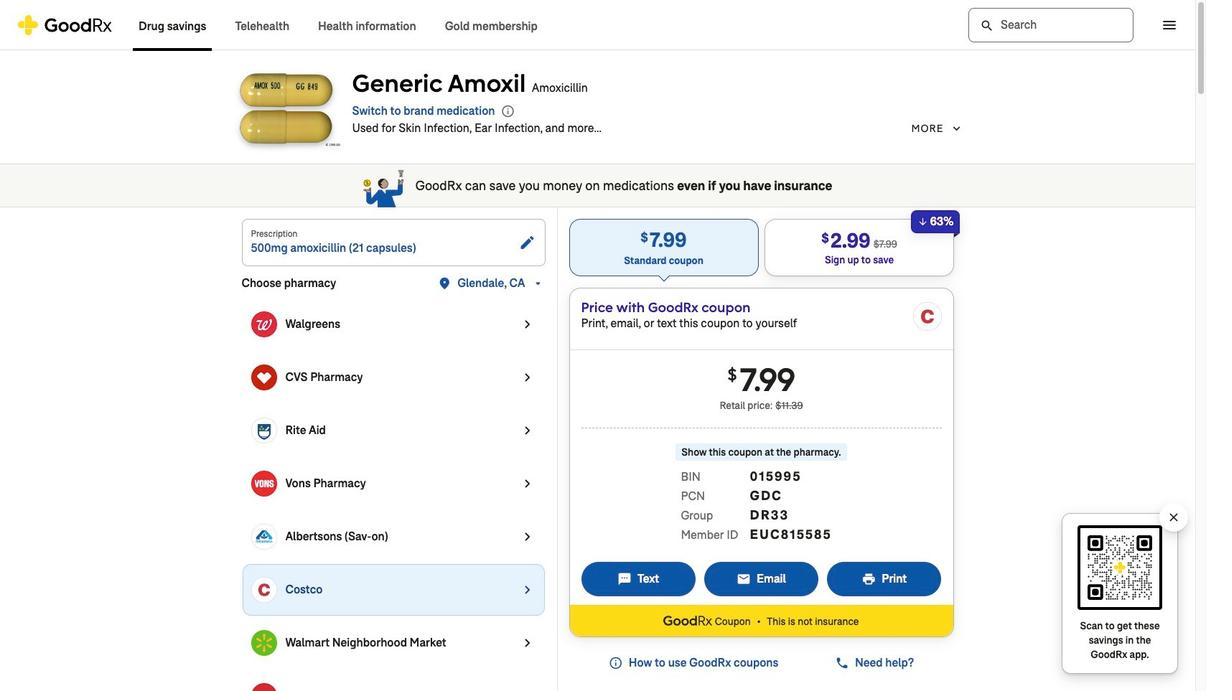 Task type: vqa. For each thing, say whether or not it's contained in the screenshot.
Vons Pharmacy pharmacy logo
yes



Task type: describe. For each thing, give the bounding box(es) containing it.
walgreens pharmacy logo image
[[251, 312, 277, 338]]

goodrx word mark logo image
[[664, 615, 712, 628]]

goodrx yellow cross logo image
[[17, 15, 113, 35]]

ralphs pharmacy logo image
[[251, 684, 277, 692]]

walmart neighborhood market pharmacy logo image
[[251, 631, 277, 657]]

price savings banner image
[[363, 162, 404, 224]]



Task type: locate. For each thing, give the bounding box(es) containing it.
vons pharmacy pharmacy logo image
[[251, 471, 277, 497]]

Search text field
[[969, 8, 1134, 42]]

None search field
[[969, 8, 1134, 42]]

dialog
[[0, 0, 1206, 692]]

drug info region
[[352, 68, 964, 143]]

rite aid pharmacy logo image
[[251, 418, 277, 444]]

logo of costco image
[[913, 302, 942, 331]]

cvs pharmacy pharmacy logo image
[[251, 365, 277, 391]]

amoxil content main content
[[0, 50, 1196, 692]]

albertsons (sav-on) pharmacy logo image
[[251, 524, 277, 550]]

amoxicillin coupon - amoxicillin 500mg capsule image
[[232, 70, 341, 147]]

costco pharmacy logo image
[[251, 578, 277, 603]]



